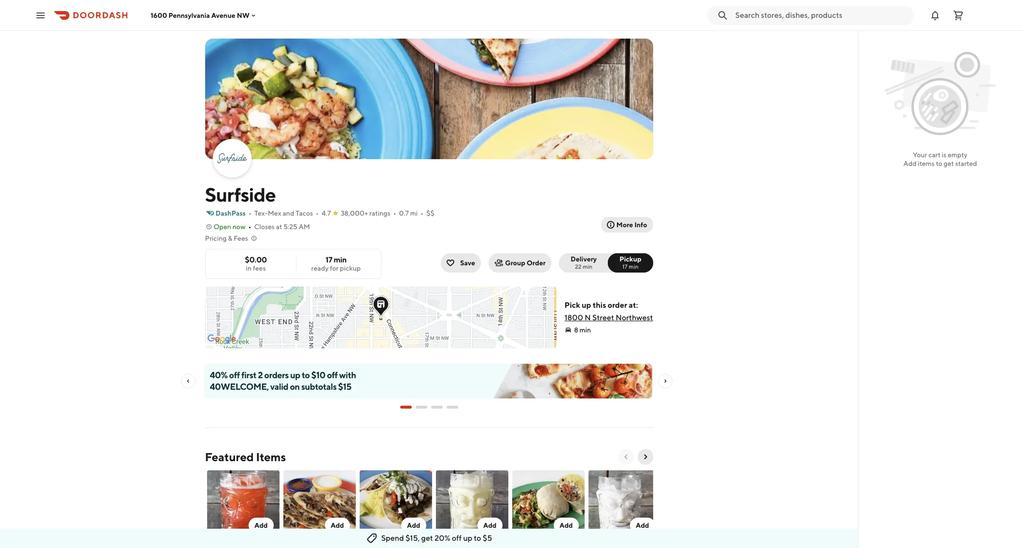 Task type: locate. For each thing, give the bounding box(es) containing it.
• left tex-
[[249, 210, 251, 217]]

off right 20%
[[452, 534, 462, 543]]

items
[[256, 450, 286, 464]]

mex
[[268, 210, 281, 217]]

2 horizontal spatial up
[[582, 301, 591, 310]]

featured items heading
[[205, 450, 286, 465]]

to inside the your cart is empty add items to get started
[[936, 160, 942, 168]]

order
[[527, 259, 546, 267]]

38,000+ ratings •
[[341, 210, 396, 217]]

0 items, open order cart image
[[953, 9, 964, 21]]

up
[[582, 301, 591, 310], [290, 370, 300, 380], [463, 534, 472, 543]]

add button
[[205, 469, 281, 549], [281, 469, 358, 549], [358, 469, 434, 549], [434, 469, 510, 549], [510, 469, 586, 549], [586, 469, 663, 549], [249, 518, 274, 534], [325, 518, 350, 534], [401, 518, 426, 534], [477, 518, 502, 534], [554, 518, 579, 534], [630, 518, 655, 534]]

min up at:
[[629, 263, 639, 270]]

pricing & fees
[[205, 235, 248, 242]]

with
[[339, 370, 356, 380]]

northwest
[[616, 313, 653, 323]]

$5
[[483, 534, 492, 543]]

save button
[[441, 253, 481, 273]]

at
[[276, 223, 282, 231]]

0 horizontal spatial up
[[290, 370, 300, 380]]

min right 22
[[583, 263, 593, 270]]

• closes at 5:25 am
[[248, 223, 310, 231]]

17 up order
[[622, 263, 628, 270]]

get
[[944, 160, 954, 168], [421, 534, 433, 543]]

1 vertical spatial get
[[421, 534, 433, 543]]

2 horizontal spatial to
[[936, 160, 942, 168]]

add
[[904, 160, 917, 168], [254, 522, 268, 530], [331, 522, 344, 530], [407, 522, 420, 530], [483, 522, 497, 530], [560, 522, 573, 530], [636, 522, 649, 530]]

to down cart
[[936, 160, 942, 168]]

up up the n
[[582, 301, 591, 310]]

1600 pennsylvania avenue nw button
[[151, 11, 257, 19]]

0 horizontal spatial to
[[302, 370, 310, 380]]

off
[[229, 370, 240, 380], [327, 370, 338, 380], [452, 534, 462, 543]]

notification bell image
[[929, 9, 941, 21]]

add for montego bay punch "image"
[[483, 522, 497, 530]]

nw
[[237, 11, 250, 19]]

pricing & fees button
[[205, 234, 258, 243]]

horchata image
[[588, 471, 661, 539]]

to
[[936, 160, 942, 168], [302, 370, 310, 380], [474, 534, 481, 543]]

fees
[[253, 265, 266, 272]]

0.7 mi • $$
[[399, 210, 434, 217]]

group
[[505, 259, 525, 267]]

1 horizontal spatial to
[[474, 534, 481, 543]]

add for horchata image
[[636, 522, 649, 530]]

min
[[334, 255, 347, 265], [583, 263, 593, 270], [629, 263, 639, 270], [580, 326, 591, 334]]

more info
[[617, 221, 647, 229]]

1 vertical spatial to
[[302, 370, 310, 380]]

17
[[326, 255, 332, 265], [622, 263, 628, 270]]

off right $10
[[327, 370, 338, 380]]

up up on
[[290, 370, 300, 380]]

is
[[942, 151, 947, 159]]

up inside 40% off first 2 orders up to $10 off with 40welcome, valid on subtotals $15
[[290, 370, 300, 380]]

featured
[[205, 450, 254, 464]]

0 horizontal spatial off
[[229, 370, 240, 380]]

2 vertical spatial up
[[463, 534, 472, 543]]

pick up this order at: 1800 n street northwest
[[565, 301, 653, 323]]

17 left pickup
[[326, 255, 332, 265]]

this
[[593, 301, 606, 310]]

get right $15,
[[421, 534, 433, 543]]

up left $5
[[463, 534, 472, 543]]

add for belize ln image
[[331, 522, 344, 530]]

up for 40% off first 2 orders up to $10 off with 40welcome, valid on subtotals $15
[[290, 370, 300, 380]]

1 horizontal spatial 17
[[622, 263, 628, 270]]

cart
[[929, 151, 941, 159]]

2 vertical spatial to
[[474, 534, 481, 543]]

1800 n street northwest link
[[565, 313, 653, 323]]

select promotional banner element
[[400, 399, 458, 416]]

40welcome,
[[210, 382, 269, 392]]

delivery 22 min
[[571, 255, 597, 270]]

0 vertical spatial up
[[582, 301, 591, 310]]

strawberry lemonade image
[[207, 471, 279, 539]]

•
[[249, 210, 251, 217], [316, 210, 319, 217], [393, 210, 396, 217], [421, 210, 424, 217], [248, 223, 251, 231]]

1 horizontal spatial off
[[327, 370, 338, 380]]

surfside image
[[205, 39, 653, 159], [214, 140, 250, 177]]

1 horizontal spatial get
[[944, 160, 954, 168]]

1 vertical spatial up
[[290, 370, 300, 380]]

on
[[290, 382, 300, 392]]

1600 pennsylvania avenue nw
[[151, 11, 250, 19]]

17 inside 17 min ready for pickup
[[326, 255, 332, 265]]

pickup
[[620, 255, 641, 263]]

min right ready on the top left
[[334, 255, 347, 265]]

your cart is empty add items to get started
[[904, 151, 977, 168]]

fees
[[234, 235, 248, 242]]

pennsylvania
[[168, 11, 210, 19]]

0 horizontal spatial 17
[[326, 255, 332, 265]]

get down is
[[944, 160, 954, 168]]

now
[[233, 223, 246, 231]]

items
[[918, 160, 935, 168]]

order methods option group
[[559, 253, 653, 273]]

your
[[913, 151, 927, 159]]

to for get
[[936, 160, 942, 168]]

montego bay punch image
[[436, 471, 508, 539]]

17 min ready for pickup
[[311, 255, 361, 272]]

1 horizontal spatial up
[[463, 534, 472, 543]]

off up 40welcome,
[[229, 370, 240, 380]]

1600
[[151, 11, 167, 19]]

pickup
[[340, 265, 361, 272]]

38,000+
[[341, 210, 368, 217]]

0 vertical spatial to
[[936, 160, 942, 168]]

open now
[[214, 223, 246, 231]]

info
[[635, 221, 647, 229]]

to left $10
[[302, 370, 310, 380]]

group order
[[505, 259, 546, 267]]

&
[[228, 235, 232, 242]]

featured items
[[205, 450, 286, 464]]

17 inside pickup 17 min
[[622, 263, 628, 270]]

0 vertical spatial get
[[944, 160, 954, 168]]

to left $5
[[474, 534, 481, 543]]

add for andros ln image
[[560, 522, 573, 530]]

22
[[575, 263, 582, 270]]

min inside delivery 22 min
[[583, 263, 593, 270]]

None radio
[[559, 253, 614, 273], [608, 253, 653, 273], [559, 253, 614, 273], [608, 253, 653, 273]]

in
[[246, 265, 252, 272]]

pick
[[565, 301, 580, 310]]

• left "0.7" at top
[[393, 210, 396, 217]]

min inside 17 min ready for pickup
[[334, 255, 347, 265]]

empty
[[948, 151, 968, 159]]

to inside 40% off first 2 orders up to $10 off with 40welcome, valid on subtotals $15
[[302, 370, 310, 380]]



Task type: vqa. For each thing, say whether or not it's contained in the screenshot.
Leave It At My Door OPTION
no



Task type: describe. For each thing, give the bounding box(es) containing it.
street
[[592, 313, 614, 323]]

to for $5
[[474, 534, 481, 543]]

mi
[[410, 210, 418, 217]]

andros ln image
[[512, 471, 584, 539]]

2
[[258, 370, 263, 380]]

add inside the your cart is empty add items to get started
[[904, 160, 917, 168]]

min inside pickup 17 min
[[629, 263, 639, 270]]

$$
[[426, 210, 434, 217]]

ratings
[[369, 210, 390, 217]]

delivery
[[571, 255, 597, 263]]

cabo san lucas ln image
[[359, 471, 432, 539]]

ready
[[311, 265, 329, 272]]

up for spend $15, get 20% off up to $5
[[463, 534, 472, 543]]

$15
[[338, 382, 351, 392]]

dashpass
[[216, 210, 246, 217]]

min right 8
[[580, 326, 591, 334]]

open menu image
[[35, 9, 46, 21]]

20%
[[435, 534, 450, 543]]

previous button of carousel image
[[622, 453, 630, 461]]

up inside "pick up this order at: 1800 n street northwest"
[[582, 301, 591, 310]]

add for strawberry lemonade image
[[254, 522, 268, 530]]

spend
[[381, 534, 404, 543]]

add for cabo san lucas ln image
[[407, 522, 420, 530]]

next button of carousel image
[[641, 453, 649, 461]]

n
[[585, 313, 591, 323]]

tex-
[[254, 210, 268, 217]]

order
[[608, 301, 627, 310]]

$0.00
[[245, 255, 267, 265]]

to for $10
[[302, 370, 310, 380]]

5:25
[[284, 223, 297, 231]]

8 min
[[574, 326, 591, 334]]

40%
[[210, 370, 228, 380]]

save
[[460, 259, 475, 267]]

1800
[[565, 313, 583, 323]]

first
[[241, 370, 256, 380]]

4.7
[[322, 210, 331, 217]]

subtotals
[[301, 382, 337, 392]]

pickup 17 min
[[620, 255, 641, 270]]

surfside
[[205, 183, 276, 206]]

open
[[214, 223, 231, 231]]

more info button
[[601, 217, 653, 233]]

for
[[330, 265, 339, 272]]

• right 'mi'
[[421, 210, 424, 217]]

map region
[[83, 179, 577, 426]]

0.7
[[399, 210, 409, 217]]

closes
[[254, 223, 275, 231]]

spend $15, get 20% off up to $5
[[381, 534, 492, 543]]

at:
[[629, 301, 638, 310]]

• left 4.7
[[316, 210, 319, 217]]

0 horizontal spatial get
[[421, 534, 433, 543]]

tex-mex and tacos
[[254, 210, 313, 217]]

get inside the your cart is empty add items to get started
[[944, 160, 954, 168]]

$0.00 in fees
[[245, 255, 267, 272]]

tacos
[[296, 210, 313, 217]]

avenue
[[211, 11, 235, 19]]

pricing
[[205, 235, 227, 242]]

valid
[[270, 382, 288, 392]]

started
[[955, 160, 977, 168]]

$10
[[311, 370, 325, 380]]

powered by google image
[[207, 335, 236, 344]]

$15,
[[406, 534, 420, 543]]

• right now
[[248, 223, 251, 231]]

and
[[283, 210, 294, 217]]

dashpass •
[[216, 210, 251, 217]]

2 horizontal spatial off
[[452, 534, 462, 543]]

Store search: begin typing to search for stores available on DoorDash text field
[[735, 10, 908, 21]]

40% off first 2 orders up to $10 off with 40welcome, valid on subtotals $15
[[210, 370, 356, 392]]

more
[[617, 221, 633, 229]]

am
[[299, 223, 310, 231]]

group order button
[[489, 253, 551, 273]]

8
[[574, 326, 578, 334]]

orders
[[264, 370, 289, 380]]

belize ln image
[[283, 471, 356, 539]]



